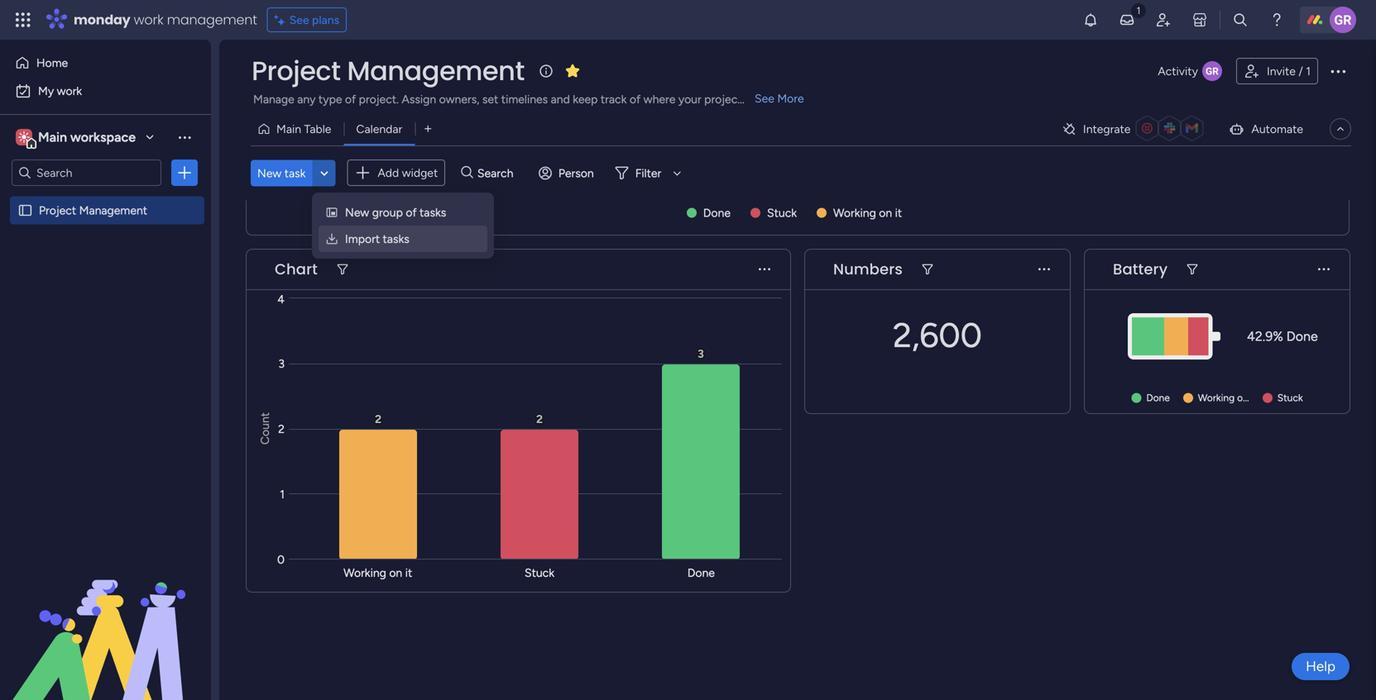 Task type: vqa. For each thing, say whether or not it's contained in the screenshot.
Monday Marketplace image
yes



Task type: describe. For each thing, give the bounding box(es) containing it.
filter button
[[609, 160, 687, 186]]

0 horizontal spatial it
[[895, 206, 902, 220]]

lottie animation image
[[0, 534, 211, 701]]

management
[[167, 10, 257, 29]]

1 vertical spatial working
[[1198, 392, 1235, 404]]

select product image
[[15, 12, 31, 28]]

task
[[284, 166, 306, 180]]

filter
[[635, 166, 661, 180]]

automate
[[1251, 122, 1303, 136]]

show board description image
[[536, 63, 556, 79]]

see more link
[[753, 90, 806, 107]]

help button
[[1292, 654, 1350, 681]]

integrate
[[1083, 122, 1131, 136]]

0 horizontal spatial on
[[879, 206, 892, 220]]

search everything image
[[1232, 12, 1249, 28]]

v2 search image
[[461, 164, 473, 182]]

42.9% done
[[1247, 329, 1318, 345]]

1 vertical spatial stuck
[[1277, 392, 1303, 404]]

battery
[[1113, 259, 1168, 280]]

workspace image
[[18, 128, 30, 146]]

public board image
[[17, 203, 33, 218]]

any
[[297, 92, 316, 106]]

work for my
[[57, 84, 82, 98]]

2,600
[[893, 315, 982, 356]]

invite / 1
[[1267, 64, 1311, 78]]

project inside "list box"
[[39, 204, 76, 218]]

plans
[[312, 13, 339, 27]]

project
[[704, 92, 742, 106]]

new group of tasks
[[345, 206, 446, 220]]

see for see plans
[[289, 13, 309, 27]]

home option
[[10, 50, 201, 76]]

and
[[551, 92, 570, 106]]

project management inside "list box"
[[39, 204, 147, 218]]

set
[[482, 92, 498, 106]]

new group of tasks image
[[325, 206, 338, 219]]

1 horizontal spatial it
[[1251, 392, 1257, 404]]

project management list box
[[0, 193, 211, 448]]

more
[[777, 91, 804, 105]]

main for main table
[[276, 122, 301, 136]]

chart
[[275, 259, 318, 280]]

/
[[1298, 64, 1303, 78]]

assign
[[402, 92, 436, 106]]

workspace image
[[16, 128, 32, 146]]

0 vertical spatial working
[[833, 206, 876, 220]]

workspace
[[70, 129, 136, 145]]

see for see more
[[755, 91, 774, 105]]

Numbers field
[[829, 259, 907, 280]]

monday
[[74, 10, 130, 29]]

calendar button
[[344, 116, 415, 142]]

stands.
[[745, 92, 781, 106]]

add
[[378, 166, 399, 180]]

see more
[[755, 91, 804, 105]]

invite members image
[[1155, 12, 1172, 28]]

main workspace
[[38, 129, 136, 145]]

1 vertical spatial working on it
[[1198, 392, 1257, 404]]

help
[[1306, 659, 1335, 676]]

0 vertical spatial project
[[252, 53, 341, 89]]

remove from favorites image
[[564, 62, 581, 79]]

0 horizontal spatial of
[[345, 92, 356, 106]]

1 vertical spatial tasks
[[383, 232, 409, 246]]

options image
[[176, 165, 193, 181]]

1 horizontal spatial of
[[406, 206, 417, 220]]

notifications image
[[1082, 12, 1099, 28]]

monday marketplace image
[[1191, 12, 1208, 28]]

done for working on it
[[1146, 392, 1170, 404]]

1 horizontal spatial management
[[347, 53, 524, 89]]

arrow down image
[[667, 163, 687, 183]]



Task type: locate. For each thing, give the bounding box(es) containing it.
1 image
[[1131, 1, 1146, 19]]

Project Management field
[[247, 53, 529, 89]]

0 vertical spatial work
[[134, 10, 163, 29]]

collapse board header image
[[1334, 122, 1347, 136]]

work inside my work option
[[57, 84, 82, 98]]

activity
[[1158, 64, 1198, 78]]

1 vertical spatial see
[[755, 91, 774, 105]]

of right track
[[630, 92, 641, 106]]

1 vertical spatial project
[[39, 204, 76, 218]]

0 vertical spatial tasks
[[420, 206, 446, 220]]

0 horizontal spatial see
[[289, 13, 309, 27]]

home link
[[10, 50, 201, 76]]

done
[[703, 206, 731, 220], [1286, 329, 1318, 345], [1146, 392, 1170, 404]]

1 horizontal spatial working on it
[[1198, 392, 1257, 404]]

main inside workspace selection element
[[38, 129, 67, 145]]

person
[[558, 166, 594, 180]]

0 vertical spatial it
[[895, 206, 902, 220]]

invite
[[1267, 64, 1296, 78]]

more dots image for numbers
[[1038, 264, 1050, 276]]

2 horizontal spatial more dots image
[[1318, 264, 1330, 276]]

1 horizontal spatial on
[[1237, 392, 1248, 404]]

it
[[895, 206, 902, 220], [1251, 392, 1257, 404]]

it down 42.9%
[[1251, 392, 1257, 404]]

work
[[134, 10, 163, 29], [57, 84, 82, 98]]

0 vertical spatial stuck
[[767, 206, 797, 220]]

1 horizontal spatial tasks
[[420, 206, 446, 220]]

add widget button
[[347, 160, 445, 186]]

1 vertical spatial new
[[345, 206, 369, 220]]

table
[[304, 122, 331, 136]]

management
[[347, 53, 524, 89], [79, 204, 147, 218]]

more dots image for battery
[[1318, 264, 1330, 276]]

more dots image
[[759, 264, 770, 276], [1038, 264, 1050, 276], [1318, 264, 1330, 276]]

0 vertical spatial working on it
[[833, 206, 902, 220]]

my work option
[[10, 78, 201, 104]]

integrate button
[[1055, 112, 1215, 146]]

project.
[[359, 92, 399, 106]]

help image
[[1268, 12, 1285, 28]]

0 horizontal spatial more dots image
[[759, 264, 770, 276]]

main workspace button
[[12, 123, 161, 151]]

1 horizontal spatial done
[[1146, 392, 1170, 404]]

2 vertical spatial done
[[1146, 392, 1170, 404]]

main table button
[[251, 116, 344, 142]]

management inside "list box"
[[79, 204, 147, 218]]

working
[[833, 206, 876, 220], [1198, 392, 1235, 404]]

0 vertical spatial management
[[347, 53, 524, 89]]

my work
[[38, 84, 82, 98]]

0 horizontal spatial working
[[833, 206, 876, 220]]

of right type
[[345, 92, 356, 106]]

on
[[879, 206, 892, 220], [1237, 392, 1248, 404]]

1 horizontal spatial main
[[276, 122, 301, 136]]

Search field
[[473, 162, 523, 185]]

2 horizontal spatial of
[[630, 92, 641, 106]]

0 horizontal spatial new
[[257, 166, 282, 180]]

option
[[0, 196, 211, 199]]

see left more
[[755, 91, 774, 105]]

1 horizontal spatial see
[[755, 91, 774, 105]]

tasks down new group of tasks
[[383, 232, 409, 246]]

main right workspace icon
[[38, 129, 67, 145]]

angle down image
[[320, 167, 328, 179]]

0 horizontal spatial project
[[39, 204, 76, 218]]

0 horizontal spatial work
[[57, 84, 82, 98]]

2 more dots image from the left
[[1038, 264, 1050, 276]]

track
[[601, 92, 627, 106]]

0 vertical spatial see
[[289, 13, 309, 27]]

import
[[345, 232, 380, 246]]

widget
[[402, 166, 438, 180]]

project
[[252, 53, 341, 89], [39, 204, 76, 218]]

see plans button
[[267, 7, 347, 32]]

on up numbers
[[879, 206, 892, 220]]

0 vertical spatial new
[[257, 166, 282, 180]]

keep
[[573, 92, 598, 106]]

your
[[678, 92, 701, 106]]

project up any
[[252, 53, 341, 89]]

42.9%
[[1247, 329, 1283, 345]]

1 vertical spatial it
[[1251, 392, 1257, 404]]

0 vertical spatial project management
[[252, 53, 524, 89]]

tasks
[[420, 206, 446, 220], [383, 232, 409, 246]]

done for stuck
[[703, 206, 731, 220]]

working on it up numbers
[[833, 206, 902, 220]]

1 vertical spatial management
[[79, 204, 147, 218]]

1 horizontal spatial stuck
[[1277, 392, 1303, 404]]

automate button
[[1222, 116, 1310, 142]]

workspace selection element
[[16, 127, 138, 149]]

see inside see plans 'button'
[[289, 13, 309, 27]]

new
[[257, 166, 282, 180], [345, 206, 369, 220]]

new for new task
[[257, 166, 282, 180]]

new task button
[[251, 160, 312, 186]]

main for main workspace
[[38, 129, 67, 145]]

main table
[[276, 122, 331, 136]]

main left table
[[276, 122, 301, 136]]

see plans
[[289, 13, 339, 27]]

my work link
[[10, 78, 201, 104]]

tasks down widget
[[420, 206, 446, 220]]

main
[[276, 122, 301, 136], [38, 129, 67, 145]]

greg robinson image
[[1330, 7, 1356, 33]]

0 horizontal spatial main
[[38, 129, 67, 145]]

0 horizontal spatial tasks
[[383, 232, 409, 246]]

1 vertical spatial on
[[1237, 392, 1248, 404]]

type
[[318, 92, 342, 106]]

numbers
[[833, 259, 903, 280]]

of
[[345, 92, 356, 106], [630, 92, 641, 106], [406, 206, 417, 220]]

work right the my
[[57, 84, 82, 98]]

import tasks image
[[325, 233, 338, 246]]

1 vertical spatial project management
[[39, 204, 147, 218]]

manage any type of project. assign owners, set timelines and keep track of where your project stands.
[[253, 92, 781, 106]]

0 horizontal spatial working on it
[[833, 206, 902, 220]]

1 horizontal spatial working
[[1198, 392, 1235, 404]]

activity button
[[1151, 58, 1230, 84]]

Search in workspace field
[[35, 163, 138, 182]]

of right group
[[406, 206, 417, 220]]

new for new group of tasks
[[345, 206, 369, 220]]

stuck
[[767, 206, 797, 220], [1277, 392, 1303, 404]]

1 horizontal spatial more dots image
[[1038, 264, 1050, 276]]

0 horizontal spatial done
[[703, 206, 731, 220]]

see inside see more link
[[755, 91, 774, 105]]

new left task
[[257, 166, 282, 180]]

add view image
[[425, 123, 431, 135]]

owners,
[[439, 92, 479, 106]]

1 vertical spatial work
[[57, 84, 82, 98]]

it up numbers
[[895, 206, 902, 220]]

update feed image
[[1119, 12, 1135, 28]]

add widget
[[378, 166, 438, 180]]

Chart field
[[271, 259, 322, 280]]

0 vertical spatial on
[[879, 206, 892, 220]]

project management
[[252, 53, 524, 89], [39, 204, 147, 218]]

where
[[643, 92, 676, 106]]

import tasks
[[345, 232, 409, 246]]

project right public board icon
[[39, 204, 76, 218]]

home
[[36, 56, 68, 70]]

person button
[[532, 160, 604, 186]]

1 horizontal spatial new
[[345, 206, 369, 220]]

working on it down 42.9%
[[1198, 392, 1257, 404]]

project management up project.
[[252, 53, 524, 89]]

1 vertical spatial done
[[1286, 329, 1318, 345]]

options image
[[1328, 61, 1348, 81]]

work right monday
[[134, 10, 163, 29]]

lottie animation element
[[0, 534, 211, 701]]

working on it
[[833, 206, 902, 220], [1198, 392, 1257, 404]]

group
[[372, 206, 403, 220]]

new right new group of tasks image
[[345, 206, 369, 220]]

new inside 'button'
[[257, 166, 282, 180]]

0 horizontal spatial management
[[79, 204, 147, 218]]

calendar
[[356, 122, 402, 136]]

new task
[[257, 166, 306, 180]]

management up assign
[[347, 53, 524, 89]]

1 horizontal spatial project
[[252, 53, 341, 89]]

invite / 1 button
[[1236, 58, 1318, 84]]

on down 42.9%
[[1237, 392, 1248, 404]]

0 horizontal spatial project management
[[39, 204, 147, 218]]

timelines
[[501, 92, 548, 106]]

see left plans
[[289, 13, 309, 27]]

manage
[[253, 92, 294, 106]]

0 horizontal spatial stuck
[[767, 206, 797, 220]]

0 vertical spatial done
[[703, 206, 731, 220]]

1 horizontal spatial project management
[[252, 53, 524, 89]]

workspace options image
[[176, 129, 193, 145]]

project management down search in workspace field
[[39, 204, 147, 218]]

my
[[38, 84, 54, 98]]

more dots image for chart
[[759, 264, 770, 276]]

monday work management
[[74, 10, 257, 29]]

1 more dots image from the left
[[759, 264, 770, 276]]

2 horizontal spatial done
[[1286, 329, 1318, 345]]

1
[[1306, 64, 1311, 78]]

management down search in workspace field
[[79, 204, 147, 218]]

1 horizontal spatial work
[[134, 10, 163, 29]]

see
[[289, 13, 309, 27], [755, 91, 774, 105]]

work for monday
[[134, 10, 163, 29]]

3 more dots image from the left
[[1318, 264, 1330, 276]]

Battery field
[[1109, 259, 1172, 280]]



